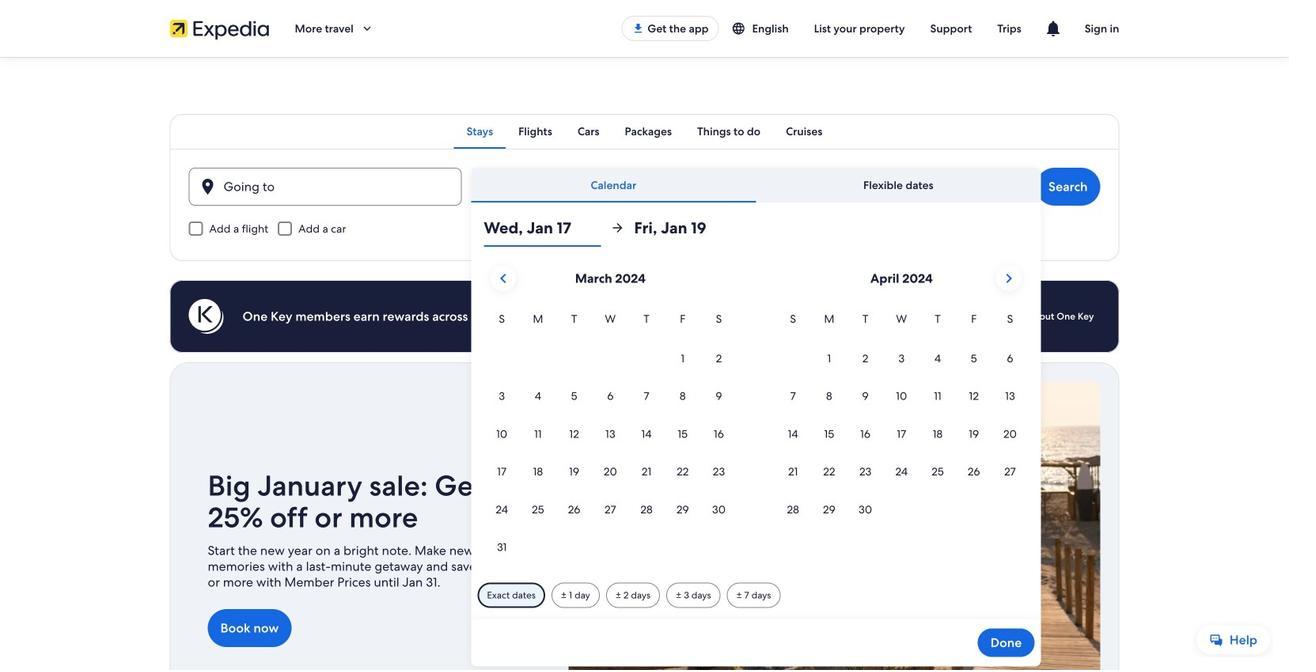 Task type: vqa. For each thing, say whether or not it's contained in the screenshot.
tab list to the bottom
yes



Task type: describe. For each thing, give the bounding box(es) containing it.
march 2024 element
[[484, 310, 737, 567]]

more travel image
[[360, 21, 374, 36]]

communication center icon image
[[1044, 19, 1063, 38]]

next month image
[[1000, 269, 1019, 288]]

april 2024 element
[[775, 310, 1029, 529]]



Task type: locate. For each thing, give the bounding box(es) containing it.
tab list
[[170, 114, 1120, 149], [471, 168, 1041, 203]]

1 vertical spatial tab list
[[471, 168, 1041, 203]]

application
[[484, 260, 1029, 567]]

main content
[[0, 57, 1290, 671]]

download the app button image
[[632, 22, 645, 35]]

previous month image
[[494, 269, 513, 288]]

small image
[[732, 21, 752, 36]]

directional image
[[611, 221, 625, 235]]

0 vertical spatial tab list
[[170, 114, 1120, 149]]

expedia logo image
[[170, 17, 270, 40]]



